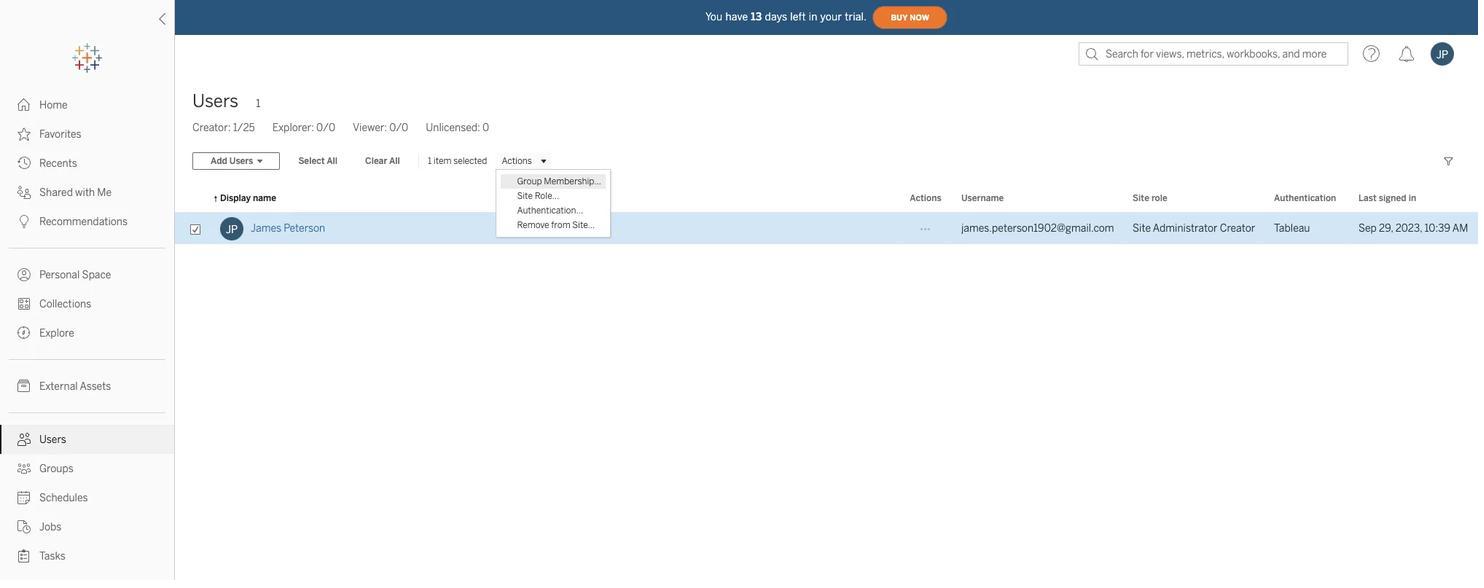 Task type: locate. For each thing, give the bounding box(es) containing it.
left
[[791, 11, 806, 23]]

days
[[765, 11, 788, 23]]

james.peterson1902@gmail.com
[[962, 222, 1115, 235]]

by text only_f5he34f image inside groups link
[[17, 462, 31, 475]]

by text only_f5he34f image left collections
[[17, 297, 31, 311]]

by text only_f5he34f image for schedules
[[17, 491, 31, 505]]

actions up 'group'
[[502, 156, 532, 166]]

0 horizontal spatial 1
[[256, 98, 261, 110]]

2 by text only_f5he34f image from the top
[[17, 157, 31, 170]]

sep 29, 2023, 10:39 am
[[1359, 222, 1469, 235]]

menu
[[497, 170, 610, 237]]

0 vertical spatial in
[[809, 11, 818, 23]]

Search for views, metrics, workbooks, and more text field
[[1079, 42, 1349, 66]]

navigation panel element
[[0, 44, 174, 580]]

1 0/0 from the left
[[316, 122, 335, 134]]

collections
[[39, 298, 91, 311]]

by text only_f5he34f image for tasks
[[17, 550, 31, 563]]

creator:
[[192, 122, 231, 134]]

by text only_f5he34f image left groups
[[17, 462, 31, 475]]

favorites link
[[0, 120, 174, 149]]

13
[[751, 11, 762, 23]]

1 by text only_f5he34f image from the top
[[17, 128, 31, 141]]

actions inside popup button
[[502, 156, 532, 166]]

by text only_f5he34f image inside shared with me link
[[17, 186, 31, 199]]

explore
[[39, 327, 74, 340]]

home link
[[0, 90, 174, 120]]

selected
[[454, 156, 487, 166]]

by text only_f5he34f image for users
[[17, 433, 31, 446]]

by text only_f5he34f image inside external assets link
[[17, 380, 31, 393]]

all
[[327, 156, 338, 166], [389, 156, 400, 166]]

2 0/0 from the left
[[390, 122, 408, 134]]

by text only_f5he34f image inside favorites link
[[17, 128, 31, 141]]

0 vertical spatial 1
[[256, 98, 261, 110]]

by text only_f5he34f image inside recommendations link
[[17, 215, 31, 228]]

1 vertical spatial actions
[[910, 193, 942, 203]]

all inside button
[[327, 156, 338, 166]]

3 by text only_f5he34f image from the top
[[17, 433, 31, 446]]

by text only_f5he34f image inside collections link
[[17, 297, 31, 311]]

site left role
[[1133, 193, 1150, 203]]

menu containing group membership…
[[497, 170, 610, 237]]

2 vertical spatial users
[[39, 434, 66, 446]]

0 horizontal spatial all
[[327, 156, 338, 166]]

in right left
[[809, 11, 818, 23]]

external
[[39, 381, 78, 393]]

0 horizontal spatial in
[[809, 11, 818, 23]]

4 by text only_f5he34f image from the top
[[17, 462, 31, 475]]

by text only_f5he34f image left the schedules
[[17, 491, 31, 505]]

shared
[[39, 187, 73, 199]]

0/0 right explorer:
[[316, 122, 335, 134]]

by text only_f5he34f image for explore
[[17, 327, 31, 340]]

by text only_f5he34f image inside "home" link
[[17, 98, 31, 112]]

remove
[[517, 220, 549, 230]]

collections link
[[0, 289, 174, 319]]

all inside button
[[389, 156, 400, 166]]

8 by text only_f5he34f image from the top
[[17, 521, 31, 534]]

by text only_f5he34f image inside the jobs "link"
[[17, 521, 31, 534]]

29,
[[1380, 222, 1394, 235]]

by text only_f5he34f image inside users link
[[17, 433, 31, 446]]

authentication
[[1275, 193, 1337, 203]]

site for site role
[[1133, 193, 1150, 203]]

clear
[[365, 156, 387, 166]]

administrator
[[1153, 222, 1218, 235]]

1/25
[[233, 122, 255, 134]]

row containing james peterson
[[175, 213, 1479, 245]]

all right select on the top of page
[[327, 156, 338, 166]]

by text only_f5he34f image
[[17, 128, 31, 141], [17, 186, 31, 199], [17, 433, 31, 446], [17, 462, 31, 475], [17, 491, 31, 505]]

users up groups
[[39, 434, 66, 446]]

by text only_f5he34f image left recents
[[17, 157, 31, 170]]

1 by text only_f5he34f image from the top
[[17, 98, 31, 112]]

by text only_f5he34f image for shared with me
[[17, 186, 31, 199]]

unlicensed: 0
[[426, 122, 489, 134]]

9 by text only_f5he34f image from the top
[[17, 550, 31, 563]]

1 for 1
[[256, 98, 261, 110]]

1
[[256, 98, 261, 110], [428, 156, 432, 166]]

1 horizontal spatial all
[[389, 156, 400, 166]]

site down 'group'
[[517, 191, 533, 201]]

5 by text only_f5he34f image from the top
[[17, 491, 31, 505]]

role…
[[535, 191, 559, 201]]

by text only_f5he34f image
[[17, 98, 31, 112], [17, 157, 31, 170], [17, 215, 31, 228], [17, 268, 31, 281], [17, 297, 31, 311], [17, 327, 31, 340], [17, 380, 31, 393], [17, 521, 31, 534], [17, 550, 31, 563]]

group
[[517, 176, 542, 187]]

6 by text only_f5he34f image from the top
[[17, 327, 31, 340]]

by text only_f5he34f image inside the explore link
[[17, 327, 31, 340]]

by text only_f5he34f image up site status image on the bottom
[[17, 550, 31, 563]]

0/0 right viewer:
[[390, 122, 408, 134]]

with
[[75, 187, 95, 199]]

jobs
[[39, 521, 61, 534]]

favorites
[[39, 128, 81, 141]]

by text only_f5he34f image for recommendations
[[17, 215, 31, 228]]

name
[[253, 193, 276, 203]]

by text only_f5he34f image left favorites
[[17, 128, 31, 141]]

site…
[[573, 220, 595, 230]]

1 horizontal spatial 1
[[428, 156, 432, 166]]

by text only_f5he34f image up groups link
[[17, 433, 31, 446]]

authentication…
[[517, 206, 583, 216]]

by text only_f5he34f image inside 'personal space' link
[[17, 268, 31, 281]]

users inside "main navigation. press the up and down arrow keys to access links." element
[[39, 434, 66, 446]]

tasks link
[[0, 542, 174, 571]]

1 vertical spatial users
[[230, 156, 253, 166]]

users
[[192, 90, 239, 112], [230, 156, 253, 166], [39, 434, 66, 446]]

now
[[910, 13, 930, 22]]

site role…
[[517, 191, 559, 201]]

explorer:
[[273, 122, 314, 134]]

1 all from the left
[[327, 156, 338, 166]]

external assets link
[[0, 372, 174, 401]]

7 by text only_f5he34f image from the top
[[17, 380, 31, 393]]

row group containing james peterson
[[175, 213, 1479, 245]]

assets
[[80, 381, 111, 393]]

site role
[[1133, 193, 1168, 203]]

0 vertical spatial users
[[192, 90, 239, 112]]

by text only_f5he34f image left explore
[[17, 327, 31, 340]]

am
[[1453, 222, 1469, 235]]

in right the signed
[[1409, 193, 1417, 203]]

by text only_f5he34f image left 'shared'
[[17, 186, 31, 199]]

all for select all
[[327, 156, 338, 166]]

users right the add
[[230, 156, 253, 166]]

1 vertical spatial 1
[[428, 156, 432, 166]]

schedules link
[[0, 483, 174, 513]]

by text only_f5he34f image inside "tasks" link
[[17, 550, 31, 563]]

by text only_f5he34f image inside schedules link
[[17, 491, 31, 505]]

4 by text only_f5he34f image from the top
[[17, 268, 31, 281]]

by text only_f5he34f image for external assets
[[17, 380, 31, 393]]

select
[[298, 156, 325, 166]]

display name
[[220, 193, 276, 203]]

1 vertical spatial in
[[1409, 193, 1417, 203]]

3 by text only_f5he34f image from the top
[[17, 215, 31, 228]]

in
[[809, 11, 818, 23], [1409, 193, 1417, 203]]

actions
[[502, 156, 532, 166], [910, 193, 942, 203]]

1 horizontal spatial 0/0
[[390, 122, 408, 134]]

row group
[[175, 213, 1479, 245]]

by text only_f5he34f image left external
[[17, 380, 31, 393]]

recents link
[[0, 149, 174, 178]]

by text only_f5he34f image left personal
[[17, 268, 31, 281]]

site down site role
[[1133, 222, 1151, 235]]

5 by text only_f5he34f image from the top
[[17, 297, 31, 311]]

actions left username
[[910, 193, 942, 203]]

signed
[[1379, 193, 1407, 203]]

row
[[175, 213, 1479, 245]]

2023,
[[1396, 222, 1423, 235]]

by text only_f5he34f image left recommendations
[[17, 215, 31, 228]]

2 by text only_f5he34f image from the top
[[17, 186, 31, 199]]

schedules
[[39, 492, 88, 505]]

groups
[[39, 463, 73, 475]]

0 vertical spatial actions
[[502, 156, 532, 166]]

users up the creator:
[[192, 90, 239, 112]]

2 all from the left
[[389, 156, 400, 166]]

all right clear
[[389, 156, 400, 166]]

site
[[517, 191, 533, 201], [1133, 193, 1150, 203], [1133, 222, 1151, 235]]

by text only_f5he34f image left jobs
[[17, 521, 31, 534]]

by text only_f5he34f image inside recents link
[[17, 157, 31, 170]]

0 horizontal spatial actions
[[502, 156, 532, 166]]

groups link
[[0, 454, 174, 483]]

by text only_f5he34f image left home
[[17, 98, 31, 112]]

space
[[82, 269, 111, 281]]

0 horizontal spatial 0/0
[[316, 122, 335, 134]]

1 horizontal spatial actions
[[910, 193, 942, 203]]

tableau
[[1275, 222, 1311, 235]]

grid
[[175, 185, 1479, 580]]



Task type: describe. For each thing, give the bounding box(es) containing it.
by text only_f5he34f image for jobs
[[17, 521, 31, 534]]

0
[[483, 122, 489, 134]]

buy now button
[[873, 6, 948, 29]]

shared with me link
[[0, 178, 174, 207]]

jobs link
[[0, 513, 174, 542]]

select all
[[298, 156, 338, 166]]

by text only_f5he34f image for collections
[[17, 297, 31, 311]]

users inside popup button
[[230, 156, 253, 166]]

clear all
[[365, 156, 400, 166]]

by text only_f5he34f image for recents
[[17, 157, 31, 170]]

site for site administrator creator
[[1133, 222, 1151, 235]]

recommendations
[[39, 216, 128, 228]]

personal
[[39, 269, 80, 281]]

select all button
[[289, 152, 347, 170]]

group membership…
[[517, 176, 601, 187]]

buy
[[891, 13, 908, 22]]

all for clear all
[[389, 156, 400, 166]]

10:39
[[1425, 222, 1451, 235]]

tasks
[[39, 550, 66, 563]]

main navigation. press the up and down arrow keys to access links. element
[[0, 90, 174, 580]]

from
[[551, 220, 571, 230]]

james peterson
[[251, 222, 325, 235]]

1 for 1 item selected
[[428, 156, 432, 166]]

item
[[434, 156, 452, 166]]

0/0 for explorer: 0/0
[[316, 122, 335, 134]]

0/0 for viewer: 0/0
[[390, 122, 408, 134]]

peterson
[[284, 222, 325, 235]]

buy now
[[891, 13, 930, 22]]

home
[[39, 99, 68, 112]]

recommendations link
[[0, 207, 174, 236]]

by text only_f5he34f image for favorites
[[17, 128, 31, 141]]

james
[[251, 222, 281, 235]]

membership…
[[544, 176, 601, 187]]

personal space link
[[0, 260, 174, 289]]

1 horizontal spatial in
[[1409, 193, 1417, 203]]

me
[[97, 187, 112, 199]]

remove from site…
[[517, 220, 595, 230]]

have
[[726, 11, 748, 23]]

by text only_f5he34f image for home
[[17, 98, 31, 112]]

unlicensed:
[[426, 122, 480, 134]]

sep
[[1359, 222, 1377, 235]]

users link
[[0, 425, 174, 454]]

site administrator creator
[[1133, 222, 1256, 235]]

site status image
[[17, 579, 31, 580]]

last signed in
[[1359, 193, 1417, 203]]

actions button
[[496, 152, 551, 170]]

1 item selected
[[428, 156, 487, 166]]

you have 13 days left in your trial.
[[706, 11, 867, 23]]

james peterson link
[[251, 213, 325, 245]]

recents
[[39, 157, 77, 170]]

shared with me
[[39, 187, 112, 199]]

viewer: 0/0
[[353, 122, 408, 134]]

by text only_f5he34f image for groups
[[17, 462, 31, 475]]

trial.
[[845, 11, 867, 23]]

group membership… checkbox item
[[501, 174, 606, 189]]

grid containing james peterson
[[175, 185, 1479, 580]]

role
[[1152, 193, 1168, 203]]

explore link
[[0, 319, 174, 348]]

your
[[821, 11, 842, 23]]

personal space
[[39, 269, 111, 281]]

external assets
[[39, 381, 111, 393]]

viewer:
[[353, 122, 387, 134]]

creator
[[1220, 222, 1256, 235]]

display
[[220, 193, 251, 203]]

last
[[1359, 193, 1377, 203]]

by text only_f5he34f image for personal space
[[17, 268, 31, 281]]

clear all button
[[356, 152, 410, 170]]

add
[[211, 156, 227, 166]]

explorer: 0/0
[[273, 122, 335, 134]]

add users button
[[192, 152, 280, 170]]

site for site role…
[[517, 191, 533, 201]]

username
[[962, 193, 1004, 203]]

creator: 1/25
[[192, 122, 255, 134]]

add users
[[211, 156, 253, 166]]



Task type: vqa. For each thing, say whether or not it's contained in the screenshot.
2nd See All from the bottom
no



